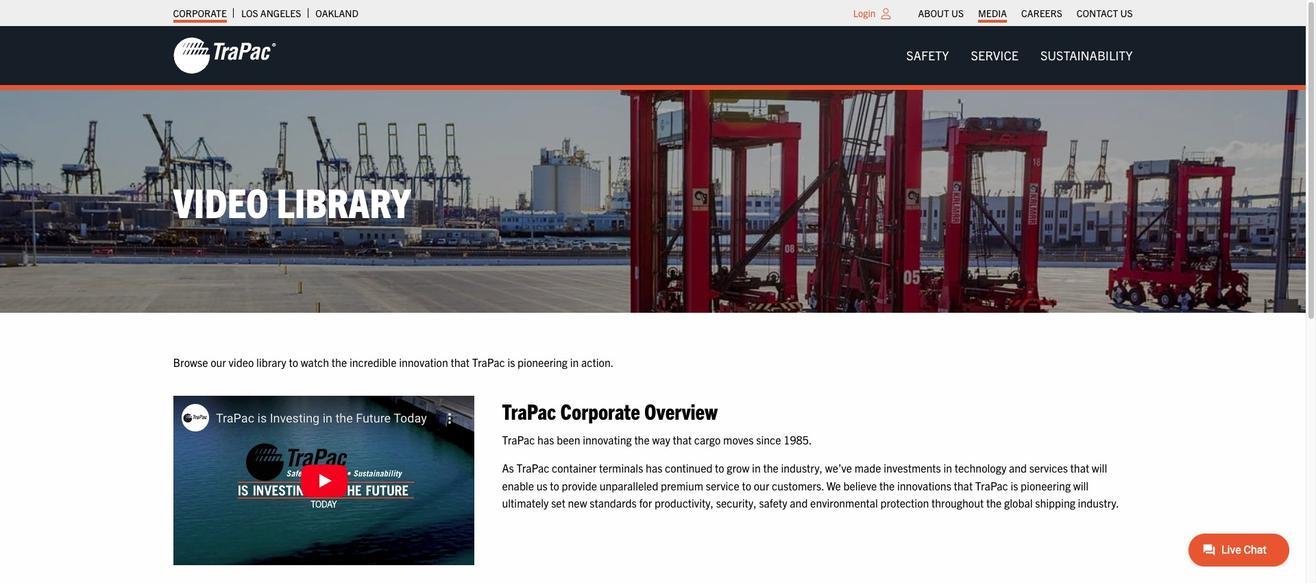 Task type: vqa. For each thing, say whether or not it's contained in the screenshot.
continued
yes



Task type: locate. For each thing, give the bounding box(es) containing it.
premium
[[661, 479, 704, 492]]

about us link
[[919, 3, 964, 23]]

los
[[241, 7, 258, 19]]

1 horizontal spatial our
[[754, 479, 770, 492]]

0 horizontal spatial in
[[570, 355, 579, 369]]

1 vertical spatial our
[[754, 479, 770, 492]]

in up innovations
[[944, 461, 953, 475]]

1 horizontal spatial corporate
[[561, 397, 640, 424]]

menu bar
[[912, 3, 1141, 23], [896, 42, 1144, 69]]

1 horizontal spatial will
[[1093, 461, 1108, 475]]

our
[[211, 355, 226, 369], [754, 479, 770, 492]]

we
[[827, 479, 841, 492]]

unparalleled
[[600, 479, 659, 492]]

ultimately
[[502, 496, 549, 510]]

about
[[919, 7, 950, 19]]

pioneering down services
[[1021, 479, 1071, 492]]

in
[[570, 355, 579, 369], [753, 461, 761, 475], [944, 461, 953, 475]]

corporate
[[173, 7, 227, 19], [561, 397, 640, 424]]

technology
[[955, 461, 1007, 475]]

has
[[538, 433, 555, 446], [646, 461, 663, 475]]

and
[[1010, 461, 1028, 475], [790, 496, 808, 510]]

sustainability
[[1041, 47, 1133, 63]]

service
[[972, 47, 1019, 63]]

oakland
[[316, 7, 359, 19]]

corporate up the innovating
[[561, 397, 640, 424]]

is
[[508, 355, 515, 369], [1011, 479, 1019, 492]]

to left watch
[[289, 355, 298, 369]]

browse our video library to watch the incredible innovation that trapac is pioneering in action.
[[173, 355, 614, 369]]

has left been
[[538, 433, 555, 446]]

has down trapac has been innovating the way that cargo moves since 1985.
[[646, 461, 663, 475]]

will
[[1093, 461, 1108, 475], [1074, 479, 1089, 492]]

1 vertical spatial pioneering
[[1021, 479, 1071, 492]]

1 horizontal spatial and
[[1010, 461, 1028, 475]]

to up service
[[715, 461, 725, 475]]

0 horizontal spatial our
[[211, 355, 226, 369]]

pioneering left "action."
[[518, 355, 568, 369]]

us
[[952, 7, 964, 19], [1121, 7, 1133, 19]]

in left "action."
[[570, 355, 579, 369]]

video
[[173, 176, 269, 226]]

0 vertical spatial our
[[211, 355, 226, 369]]

1 horizontal spatial pioneering
[[1021, 479, 1071, 492]]

2 horizontal spatial in
[[944, 461, 953, 475]]

1 us from the left
[[952, 7, 964, 19]]

new
[[568, 496, 588, 510]]

1 vertical spatial and
[[790, 496, 808, 510]]

safety
[[760, 496, 788, 510]]

set
[[552, 496, 566, 510]]

to down the grow
[[742, 479, 752, 492]]

that right way
[[673, 433, 692, 446]]

0 vertical spatial menu bar
[[912, 3, 1141, 23]]

us for about us
[[952, 7, 964, 19]]

menu bar up service
[[912, 3, 1141, 23]]

1 vertical spatial corporate
[[561, 397, 640, 424]]

to
[[289, 355, 298, 369], [715, 461, 725, 475], [550, 479, 560, 492], [742, 479, 752, 492]]

the right watch
[[332, 355, 347, 369]]

protection
[[881, 496, 930, 510]]

continued
[[665, 461, 713, 475]]

light image
[[882, 8, 891, 19]]

oakland link
[[316, 3, 359, 23]]

1 vertical spatial will
[[1074, 479, 1089, 492]]

safety
[[907, 47, 950, 63]]

trapac
[[472, 355, 505, 369], [502, 397, 557, 424], [502, 433, 535, 446], [517, 461, 550, 475], [976, 479, 1009, 492]]

0 horizontal spatial pioneering
[[518, 355, 568, 369]]

the
[[332, 355, 347, 369], [635, 433, 650, 446], [764, 461, 779, 475], [880, 479, 895, 492], [987, 496, 1002, 510]]

investments
[[884, 461, 942, 475]]

sustainability link
[[1030, 42, 1144, 69]]

0 horizontal spatial corporate
[[173, 7, 227, 19]]

service
[[706, 479, 740, 492]]

1 horizontal spatial is
[[1011, 479, 1019, 492]]

0 vertical spatial pioneering
[[518, 355, 568, 369]]

corporate image
[[173, 36, 276, 75]]

angeles
[[261, 7, 301, 19]]

that up throughout
[[954, 479, 973, 492]]

pioneering
[[518, 355, 568, 369], [1021, 479, 1071, 492]]

in right the grow
[[753, 461, 761, 475]]

that
[[451, 355, 470, 369], [673, 433, 692, 446], [1071, 461, 1090, 475], [954, 479, 973, 492]]

careers link
[[1022, 3, 1063, 23]]

1 vertical spatial is
[[1011, 479, 1019, 492]]

1 vertical spatial has
[[646, 461, 663, 475]]

and down customers.
[[790, 496, 808, 510]]

1 vertical spatial menu bar
[[896, 42, 1144, 69]]

2 us from the left
[[1121, 7, 1133, 19]]

and left services
[[1010, 461, 1028, 475]]

services
[[1030, 461, 1069, 475]]

is inside as trapac container terminals has continued to grow in the industry, we've made investments in technology and services that will enable us to provide unparalleled premium service to our customers. we believe the innovations that trapac is pioneering will ultimately set new standards for productivity, security, safety and environmental protection throughout the global shipping industry.
[[1011, 479, 1019, 492]]

1 horizontal spatial has
[[646, 461, 663, 475]]

innovation
[[399, 355, 448, 369]]

as
[[502, 461, 514, 475]]

global
[[1005, 496, 1033, 510]]

library
[[277, 176, 411, 226]]

0 vertical spatial has
[[538, 433, 555, 446]]

been
[[557, 433, 581, 446]]

for
[[640, 496, 652, 510]]

0 vertical spatial and
[[1010, 461, 1028, 475]]

we've
[[826, 461, 853, 475]]

1 horizontal spatial in
[[753, 461, 761, 475]]

0 vertical spatial is
[[508, 355, 515, 369]]

us right about
[[952, 7, 964, 19]]

corporate up corporate 'image' in the left of the page
[[173, 7, 227, 19]]

1 horizontal spatial us
[[1121, 7, 1133, 19]]

our up safety
[[754, 479, 770, 492]]

safety link
[[896, 42, 961, 69]]

believe
[[844, 479, 877, 492]]

container
[[552, 461, 597, 475]]

menu bar containing safety
[[896, 42, 1144, 69]]

menu bar down the careers
[[896, 42, 1144, 69]]

our left video
[[211, 355, 226, 369]]

us right contact
[[1121, 7, 1133, 19]]

0 horizontal spatial will
[[1074, 479, 1089, 492]]

0 horizontal spatial us
[[952, 7, 964, 19]]

trapac corporate overview
[[502, 397, 718, 424]]

corporate inside main content
[[561, 397, 640, 424]]

service link
[[961, 42, 1030, 69]]

the down since
[[764, 461, 779, 475]]

provide
[[562, 479, 597, 492]]

0 horizontal spatial and
[[790, 496, 808, 510]]



Task type: describe. For each thing, give the bounding box(es) containing it.
terminals
[[600, 461, 644, 475]]

trapac has been innovating the way that cargo moves since 1985.
[[502, 433, 812, 446]]

0 vertical spatial will
[[1093, 461, 1108, 475]]

browse
[[173, 355, 208, 369]]

innovations
[[898, 479, 952, 492]]

made
[[855, 461, 882, 475]]

as trapac container terminals has continued to grow in the industry, we've made investments in technology and services that will enable us to provide unparalleled premium service to our customers. we believe the innovations that trapac is pioneering will ultimately set new standards for productivity, security, safety and environmental protection throughout the global shipping industry.
[[502, 461, 1120, 510]]

media
[[979, 7, 1008, 19]]

industry,
[[782, 461, 823, 475]]

us
[[537, 479, 548, 492]]

menu bar containing about us
[[912, 3, 1141, 23]]

shipping
[[1036, 496, 1076, 510]]

has inside as trapac container terminals has continued to grow in the industry, we've made investments in technology and services that will enable us to provide unparalleled premium service to our customers. we believe the innovations that trapac is pioneering will ultimately set new standards for productivity, security, safety and environmental protection throughout the global shipping industry.
[[646, 461, 663, 475]]

0 horizontal spatial has
[[538, 433, 555, 446]]

since
[[757, 433, 782, 446]]

environmental
[[811, 496, 879, 510]]

trapac corporate overview main content
[[159, 354, 1147, 583]]

action.
[[582, 355, 614, 369]]

incredible
[[350, 355, 397, 369]]

our inside as trapac container terminals has continued to grow in the industry, we've made investments in technology and services that will enable us to provide unparalleled premium service to our customers. we believe the innovations that trapac is pioneering will ultimately set new standards for productivity, security, safety and environmental protection throughout the global shipping industry.
[[754, 479, 770, 492]]

watch
[[301, 355, 329, 369]]

0 horizontal spatial is
[[508, 355, 515, 369]]

video
[[229, 355, 254, 369]]

throughout
[[932, 496, 984, 510]]

library
[[257, 355, 287, 369]]

the left way
[[635, 433, 650, 446]]

to right us
[[550, 479, 560, 492]]

los angeles
[[241, 7, 301, 19]]

customers.
[[772, 479, 825, 492]]

contact us
[[1077, 7, 1133, 19]]

us for contact us
[[1121, 7, 1133, 19]]

security,
[[717, 496, 757, 510]]

1985.
[[784, 433, 812, 446]]

way
[[653, 433, 671, 446]]

contact
[[1077, 7, 1119, 19]]

los angeles link
[[241, 3, 301, 23]]

login
[[854, 7, 876, 19]]

that right services
[[1071, 461, 1090, 475]]

innovating
[[583, 433, 632, 446]]

moves
[[724, 433, 754, 446]]

standards
[[590, 496, 637, 510]]

cargo
[[695, 433, 721, 446]]

the left global
[[987, 496, 1002, 510]]

0 vertical spatial corporate
[[173, 7, 227, 19]]

media link
[[979, 3, 1008, 23]]

industry.
[[1079, 496, 1120, 510]]

contact us link
[[1077, 3, 1133, 23]]

productivity,
[[655, 496, 714, 510]]

the up "protection"
[[880, 479, 895, 492]]

login link
[[854, 7, 876, 19]]

overview
[[645, 397, 718, 424]]

that right innovation
[[451, 355, 470, 369]]

enable
[[502, 479, 534, 492]]

video library
[[173, 176, 411, 226]]

pioneering inside as trapac container terminals has continued to grow in the industry, we've made investments in technology and services that will enable us to provide unparalleled premium service to our customers. we believe the innovations that trapac is pioneering will ultimately set new standards for productivity, security, safety and environmental protection throughout the global shipping industry.
[[1021, 479, 1071, 492]]

about us
[[919, 7, 964, 19]]

grow
[[727, 461, 750, 475]]

careers
[[1022, 7, 1063, 19]]

corporate link
[[173, 3, 227, 23]]



